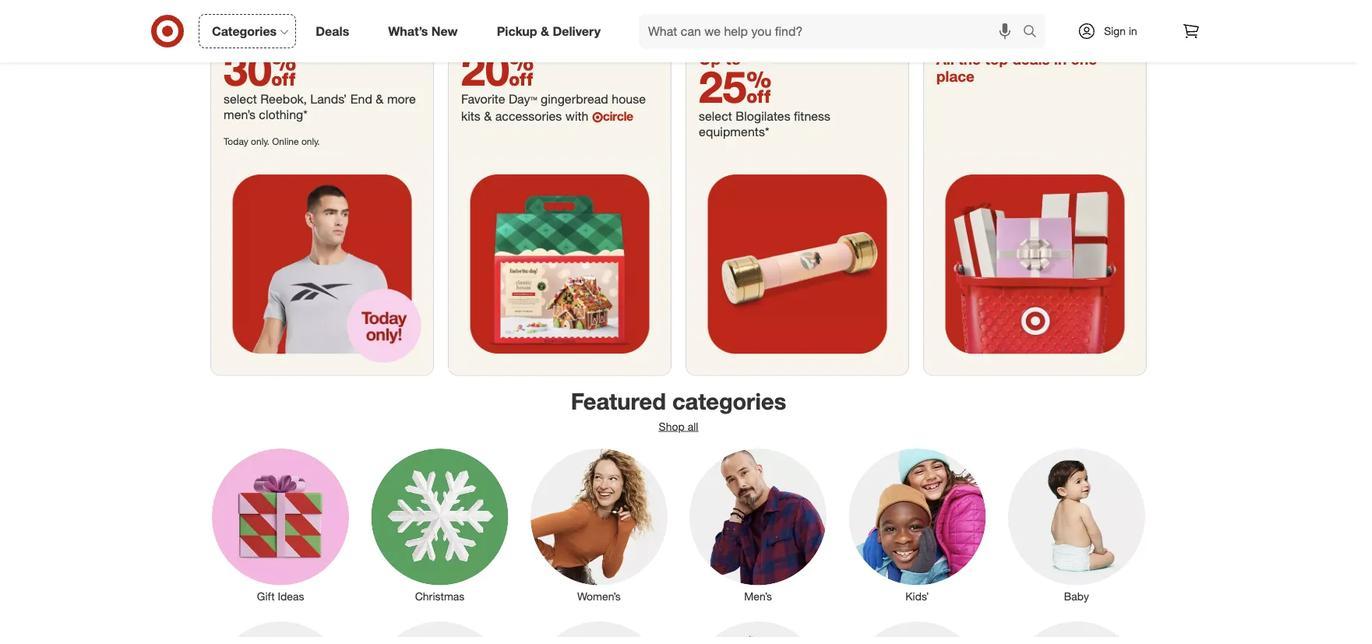 Task type: describe. For each thing, give the bounding box(es) containing it.
delivery
[[553, 23, 601, 39]]

2 only. from the left
[[302, 135, 320, 147]]

search
[[1016, 25, 1054, 40]]

equipments*
[[699, 125, 770, 140]]

categories link
[[199, 14, 296, 48]]

what's new link
[[375, 14, 477, 48]]

today
[[224, 135, 248, 147]]

sign in link
[[1065, 14, 1162, 48]]

men's
[[224, 107, 256, 123]]

all the top deals in one place link
[[924, 38, 1146, 375]]

place
[[937, 68, 975, 86]]

& inside gingerbread house kits & accessories with
[[484, 109, 492, 124]]

select inside 30 select reebok, lands' end & more men's clothing*
[[224, 92, 257, 107]]

circle
[[603, 109, 633, 124]]

featured categories shop all
[[571, 388, 787, 434]]

gingerbread
[[541, 92, 608, 107]]

deals
[[316, 23, 349, 39]]

one
[[1071, 50, 1097, 68]]

25
[[699, 60, 772, 113]]

favorite day ™
[[461, 92, 537, 107]]

with
[[566, 109, 589, 124]]

what's
[[388, 23, 428, 39]]

pickup & delivery
[[497, 23, 601, 39]]

all
[[688, 420, 699, 434]]

today only! image
[[211, 153, 433, 375]]

accessories
[[495, 109, 562, 124]]

pickup & delivery link
[[484, 14, 620, 48]]

lands'
[[310, 92, 347, 107]]

online
[[272, 135, 299, 147]]

sign in
[[1104, 24, 1138, 38]]

new
[[432, 23, 458, 39]]

30
[[224, 43, 296, 96]]

day
[[509, 92, 530, 107]]

up
[[699, 49, 721, 69]]

more
[[387, 92, 416, 107]]

top
[[985, 50, 1008, 68]]

all
[[937, 50, 954, 68]]

men's link
[[679, 446, 838, 605]]

to
[[726, 49, 741, 69]]

baby
[[1064, 590, 1089, 604]]



Task type: locate. For each thing, give the bounding box(es) containing it.
pickup
[[497, 23, 537, 39]]

1 only. from the left
[[251, 135, 270, 147]]

categories
[[672, 388, 787, 416]]

favorite
[[461, 92, 505, 107]]

today only. online only.
[[224, 135, 320, 147]]

0 horizontal spatial only.
[[251, 135, 270, 147]]

select
[[224, 92, 257, 107], [699, 109, 732, 124]]

in
[[1129, 24, 1138, 38], [1054, 50, 1067, 68]]

clothing*
[[259, 107, 308, 123]]

all the top deals in one place
[[937, 50, 1097, 86]]

reebok,
[[261, 92, 307, 107]]

what's new
[[388, 23, 458, 39]]

only.
[[251, 135, 270, 147], [302, 135, 320, 147]]

0 vertical spatial select
[[224, 92, 257, 107]]

categories
[[212, 23, 277, 39]]

1 vertical spatial in
[[1054, 50, 1067, 68]]

only. right today
[[251, 135, 270, 147]]

1 horizontal spatial &
[[484, 109, 492, 124]]

2 horizontal spatial &
[[541, 23, 549, 39]]

gift
[[257, 590, 275, 604]]

0 vertical spatial in
[[1129, 24, 1138, 38]]

women's link
[[520, 446, 679, 605]]

& inside pickup & delivery link
[[541, 23, 549, 39]]

in left one
[[1054, 50, 1067, 68]]

select inside 'select blogilates fitness equipments*'
[[699, 109, 732, 124]]

shop
[[659, 420, 685, 434]]

0 horizontal spatial in
[[1054, 50, 1067, 68]]

search button
[[1016, 14, 1054, 51]]

™
[[530, 92, 537, 107]]

& right pickup at the left top of the page
[[541, 23, 549, 39]]

kits
[[461, 109, 481, 124]]

baby link
[[997, 446, 1156, 605]]

house
[[612, 92, 646, 107]]

blogilates
[[736, 109, 791, 124]]

20
[[461, 43, 534, 96]]

shop all link
[[659, 420, 699, 434]]

christmas link
[[360, 446, 520, 605]]

30 select reebok, lands' end & more men's clothing*
[[224, 43, 416, 123]]

up to
[[699, 49, 741, 69]]

gift ideas
[[257, 590, 304, 604]]

0 horizontal spatial select
[[224, 92, 257, 107]]

kids' link
[[838, 446, 997, 605]]

select up 'men's'
[[224, 92, 257, 107]]

1 vertical spatial &
[[376, 92, 384, 107]]

deals link
[[303, 14, 369, 48]]

fitness
[[794, 109, 831, 124]]

end
[[350, 92, 372, 107]]

men's
[[744, 590, 772, 604]]

only. right the online in the left of the page
[[302, 135, 320, 147]]

2 vertical spatial &
[[484, 109, 492, 124]]

& right kits
[[484, 109, 492, 124]]

gift ideas link
[[201, 446, 360, 605]]

featured
[[571, 388, 666, 416]]

in inside the all the top deals in one place
[[1054, 50, 1067, 68]]

select blogilates fitness equipments*
[[699, 109, 831, 140]]

1 horizontal spatial select
[[699, 109, 732, 124]]

0 horizontal spatial &
[[376, 92, 384, 107]]

& inside 30 select reebok, lands' end & more men's clothing*
[[376, 92, 384, 107]]

1 horizontal spatial in
[[1129, 24, 1138, 38]]

ideas
[[278, 590, 304, 604]]

&
[[541, 23, 549, 39], [376, 92, 384, 107], [484, 109, 492, 124]]

kids'
[[906, 590, 929, 604]]

gingerbread house kits & accessories with
[[461, 92, 646, 124]]

deals
[[1013, 50, 1050, 68]]

& right end
[[376, 92, 384, 107]]

1 horizontal spatial only.
[[302, 135, 320, 147]]

select up equipments*
[[699, 109, 732, 124]]

in right 'sign'
[[1129, 24, 1138, 38]]

sign
[[1104, 24, 1126, 38]]

1 vertical spatial select
[[699, 109, 732, 124]]

the
[[959, 50, 981, 68]]

0 vertical spatial &
[[541, 23, 549, 39]]

christmas
[[415, 590, 465, 604]]

women's
[[577, 590, 621, 604]]

What can we help you find? suggestions appear below search field
[[639, 14, 1027, 48]]



Task type: vqa. For each thing, say whether or not it's contained in the screenshot.
topmost in
yes



